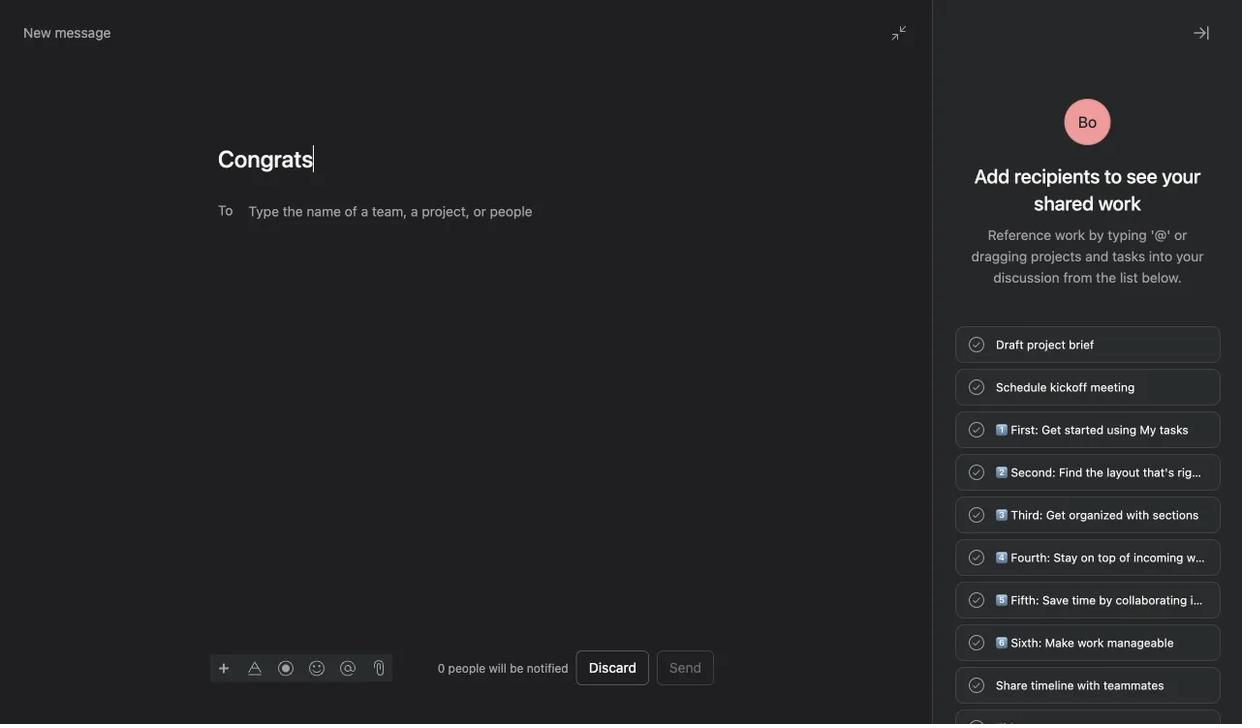 Task type: vqa. For each thing, say whether or not it's contained in the screenshot.
Starred element
no



Task type: locate. For each thing, give the bounding box(es) containing it.
using
[[1107, 423, 1137, 437]]

work right incoming
[[1187, 551, 1213, 565]]

1 vertical spatial with
[[1077, 679, 1100, 693]]

filter:
[[932, 139, 964, 152]]

0 vertical spatial by
[[1089, 227, 1104, 243]]

0 vertical spatial your
[[1162, 165, 1201, 188]]

make
[[1045, 637, 1075, 650]]

discussion
[[994, 270, 1060, 286]]

discard
[[589, 660, 637, 676]]

work
[[1055, 227, 1085, 243], [1187, 551, 1213, 565], [1078, 637, 1104, 650]]

1 vertical spatial your
[[1176, 249, 1204, 265]]

send button
[[657, 651, 714, 686]]

send right discard
[[670, 660, 702, 676]]

1 horizontal spatial to
[[1105, 165, 1122, 188]]

5️⃣ fifth: save time by collaborating in asana
[[996, 594, 1237, 608]]

schedule kickoff meeting
[[996, 381, 1135, 394]]

0 vertical spatial the
[[1096, 270, 1117, 286]]

shared work
[[1034, 192, 1141, 215]]

add recipients to see your shared work
[[975, 165, 1201, 215]]

formatting image
[[247, 661, 263, 677]]

discuss
[[755, 439, 808, 457]]

to
[[1105, 165, 1122, 188], [594, 439, 608, 457]]

expand congrats image
[[1128, 694, 1144, 709]]

or left discuss
[[733, 439, 751, 457]]

get right first:
[[1042, 423, 1062, 437]]

people
[[448, 662, 486, 675]]

1 horizontal spatial or
[[857, 439, 875, 457]]

0 horizontal spatial tasks
[[1113, 249, 1146, 265]]

list
[[1120, 270, 1138, 286]]

the right find in the right bottom of the page
[[1086, 466, 1104, 480]]

teammates
[[1104, 679, 1164, 693]]

6️⃣
[[996, 637, 1008, 650]]

work up projects
[[1055, 227, 1085, 243]]

1 vertical spatial to
[[594, 439, 608, 457]]

second:
[[1011, 466, 1056, 480]]

first:
[[1011, 423, 1039, 437]]

0 vertical spatial tasks
[[1113, 249, 1146, 265]]

tasks right my
[[1160, 423, 1189, 437]]

get
[[1042, 423, 1062, 437], [1046, 509, 1066, 522]]

1 vertical spatial send
[[670, 660, 702, 676]]

time
[[1072, 594, 1096, 608]]

dragging
[[972, 249, 1027, 265]]

insert an object image
[[218, 663, 230, 675]]

1 vertical spatial get
[[1046, 509, 1066, 522]]

1 horizontal spatial message
[[527, 439, 590, 457]]

the
[[1096, 270, 1117, 286], [1086, 466, 1104, 480]]

project
[[1027, 338, 1066, 352]]

you
[[1225, 466, 1242, 480]]

meeting
[[1091, 381, 1135, 394]]

toolbar
[[210, 655, 365, 683]]

0 horizontal spatial or
[[733, 439, 751, 457]]

days
[[891, 23, 917, 37]]

tasks inside reference work by typing '@' or dragging projects and tasks into your discussion from the list below.
[[1113, 249, 1146, 265]]

your right see
[[1162, 165, 1201, 188]]

1 vertical spatial tasks
[[1160, 423, 1189, 437]]

with right timeline
[[1077, 679, 1100, 693]]

the inside reference work by typing '@' or dragging projects and tasks into your discussion from the list below.
[[1096, 270, 1117, 286]]

get for organized
[[1046, 509, 1066, 522]]

will
[[489, 662, 507, 675]]

to left kick
[[594, 439, 608, 457]]

tasks up list
[[1113, 249, 1146, 265]]

manageable
[[1107, 637, 1174, 650]]

0 horizontal spatial with
[[1077, 679, 1100, 693]]

at mention image
[[340, 661, 356, 677]]

projects.
[[668, 439, 729, 457]]

or
[[733, 439, 751, 457], [857, 439, 875, 457]]

left
[[920, 23, 938, 37]]

work right make
[[1078, 637, 1104, 650]]

0 horizontal spatial send
[[474, 439, 511, 457]]

third:
[[1011, 509, 1043, 522]]

1
[[967, 139, 973, 152]]

on
[[1081, 551, 1095, 565]]

Add subject text field
[[195, 143, 737, 174]]

send for send a message to kick off projects. or discuss tasks. or brainstorm ideas.
[[474, 439, 511, 457]]

collaborating
[[1116, 594, 1187, 608]]

with left sections
[[1127, 509, 1150, 522]]

new
[[23, 25, 51, 41]]

sixth:
[[1011, 637, 1042, 650]]

1 horizontal spatial send
[[670, 660, 702, 676]]

get right the third:
[[1046, 509, 1066, 522]]

by
[[1089, 227, 1104, 243], [1099, 594, 1113, 608]]

close image
[[1159, 694, 1175, 709]]

2 vertical spatial work
[[1078, 637, 1104, 650]]

bo
[[1078, 113, 1097, 131]]

tasks
[[1113, 249, 1146, 265], [1160, 423, 1189, 437]]

0 vertical spatial work
[[1055, 227, 1085, 243]]

0 vertical spatial with
[[1127, 509, 1150, 522]]

or right tasks.
[[857, 439, 875, 457]]

work inside reference work by typing '@' or dragging projects and tasks into your discussion from the list below.
[[1055, 227, 1085, 243]]

organized
[[1069, 509, 1123, 522]]

the left list
[[1096, 270, 1117, 286]]

to left see
[[1105, 165, 1122, 188]]

save
[[1043, 594, 1069, 608]]

by right time
[[1099, 594, 1113, 608]]

recipients
[[1014, 165, 1100, 188]]

by up and
[[1089, 227, 1104, 243]]

1 horizontal spatial with
[[1127, 509, 1150, 522]]

0 vertical spatial send
[[474, 439, 511, 457]]

message right new
[[55, 25, 111, 41]]

send inside button
[[670, 660, 702, 676]]

global element
[[0, 47, 233, 164]]

your down 'or'
[[1176, 249, 1204, 265]]

1️⃣ first: get started using my tasks
[[996, 423, 1189, 437]]

send for send
[[670, 660, 702, 676]]

message right a
[[527, 439, 590, 457]]

30
[[873, 23, 888, 37]]

1 vertical spatial the
[[1086, 466, 1104, 480]]

0 horizontal spatial message
[[55, 25, 111, 41]]

0 vertical spatial to
[[1105, 165, 1122, 188]]

0 vertical spatial get
[[1042, 423, 1062, 437]]

send left a
[[474, 439, 511, 457]]

send
[[474, 439, 511, 457], [670, 660, 702, 676]]

list box
[[392, 8, 858, 39]]

from
[[1063, 270, 1093, 286]]

draft
[[996, 338, 1024, 352]]

1 horizontal spatial tasks
[[1160, 423, 1189, 437]]

sections
[[1153, 509, 1199, 522]]

notified
[[527, 662, 569, 675]]



Task type: describe. For each thing, give the bounding box(es) containing it.
share timeline with teammates
[[996, 679, 1164, 693]]

projects
[[1031, 249, 1082, 265]]

be
[[510, 662, 524, 675]]

filter: 1
[[932, 139, 973, 152]]

send a message to kick off projects. or discuss tasks. or brainstorm ideas.
[[474, 439, 1000, 457]]

kickoff
[[1050, 381, 1087, 394]]

new message
[[23, 25, 111, 41]]

trial
[[917, 10, 938, 23]]

reference work by typing '@' or dragging projects and tasks into your discussion from the list below.
[[972, 227, 1204, 286]]

get for started
[[1042, 423, 1062, 437]]

0 horizontal spatial to
[[594, 439, 608, 457]]

my
[[1140, 423, 1157, 437]]

discard button
[[576, 651, 649, 686]]

Type the name of a team, a project, or people text field
[[249, 200, 547, 223]]

or
[[1175, 227, 1187, 243]]

timeline
[[1031, 679, 1074, 693]]

share
[[996, 679, 1028, 693]]

reference
[[988, 227, 1052, 243]]

3️⃣
[[996, 509, 1008, 522]]

fifth:
[[1011, 594, 1039, 608]]

0
[[438, 662, 445, 675]]

of
[[1119, 551, 1131, 565]]

3️⃣ third: get organized with sections
[[996, 509, 1199, 522]]

by inside reference work by typing '@' or dragging projects and tasks into your discussion from the list below.
[[1089, 227, 1104, 243]]

congrats
[[956, 693, 1013, 709]]

ideas.
[[959, 439, 1000, 457]]

a
[[515, 439, 523, 457]]

in
[[1191, 594, 1200, 608]]

0 vertical spatial message
[[55, 25, 111, 41]]

find
[[1059, 466, 1083, 480]]

4️⃣
[[996, 551, 1008, 565]]

stay
[[1054, 551, 1078, 565]]

into
[[1149, 249, 1173, 265]]

2️⃣
[[996, 466, 1008, 480]]

and
[[1086, 249, 1109, 265]]

typing
[[1108, 227, 1147, 243]]

free trial 30 days left
[[873, 10, 938, 37]]

that's
[[1143, 466, 1175, 480]]

brainstorm
[[879, 439, 955, 457]]

6️⃣ sixth: make work manageable
[[996, 637, 1174, 650]]

brief
[[1069, 338, 1094, 352]]

1 vertical spatial message
[[527, 439, 590, 457]]

'@'
[[1151, 227, 1171, 243]]

1 vertical spatial by
[[1099, 594, 1113, 608]]

incoming
[[1134, 551, 1184, 565]]

0 people will be notified
[[438, 662, 569, 675]]

schedule
[[996, 381, 1047, 394]]

your inside add recipients to see your shared work
[[1162, 165, 1201, 188]]

filter: 1 button
[[908, 132, 982, 159]]

tasks.
[[812, 439, 853, 457]]

layout
[[1107, 466, 1140, 480]]

4️⃣ fourth: stay on top of incoming work
[[996, 551, 1213, 565]]

1 vertical spatial work
[[1187, 551, 1213, 565]]

emoji image
[[309, 661, 325, 677]]

right
[[1178, 466, 1203, 480]]

free
[[890, 10, 914, 23]]

your inside reference work by typing '@' or dragging projects and tasks into your discussion from the list below.
[[1176, 249, 1204, 265]]

add
[[975, 165, 1010, 188]]

fourth:
[[1011, 551, 1050, 565]]

record a video image
[[278, 661, 294, 677]]

minimize image
[[892, 25, 907, 41]]

off
[[645, 439, 664, 457]]

draft project brief
[[996, 338, 1094, 352]]

to
[[218, 202, 233, 218]]

2️⃣ second: find the layout that's right for you
[[996, 466, 1242, 480]]

2 or from the left
[[857, 439, 875, 457]]

below.
[[1142, 270, 1182, 286]]

to inside add recipients to see your shared work
[[1105, 165, 1122, 188]]

hide sidebar image
[[25, 16, 41, 31]]

5️⃣
[[996, 594, 1008, 608]]

kick
[[612, 439, 640, 457]]

started
[[1065, 423, 1104, 437]]

asana
[[1204, 594, 1237, 608]]

1️⃣
[[996, 423, 1008, 437]]

see
[[1127, 165, 1158, 188]]

close image
[[1194, 25, 1209, 41]]

top
[[1098, 551, 1116, 565]]

1 or from the left
[[733, 439, 751, 457]]

for
[[1207, 466, 1222, 480]]



